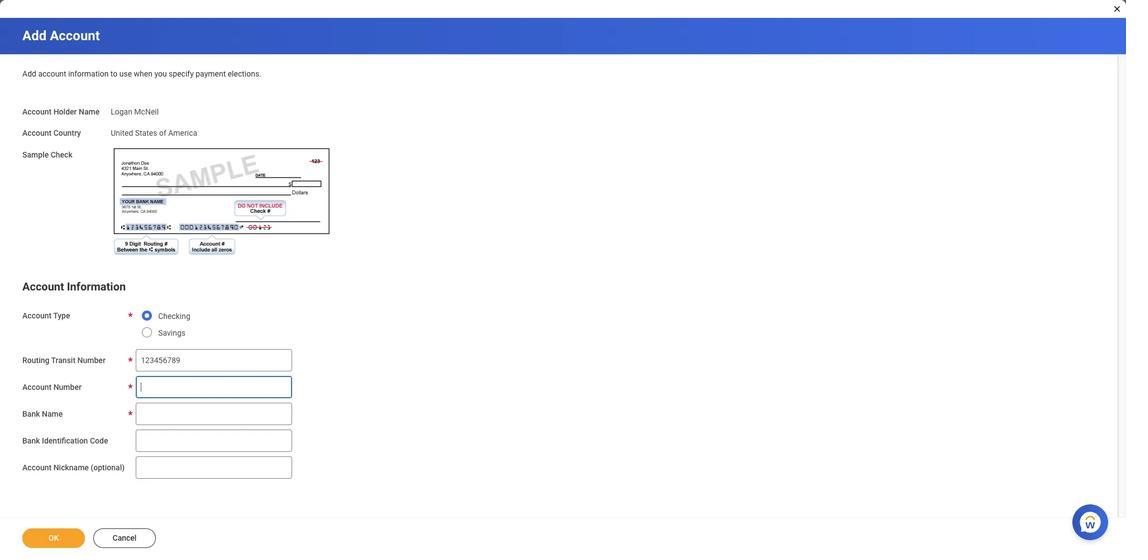 Task type: describe. For each thing, give the bounding box(es) containing it.
account nickname (optional)
[[22, 463, 125, 472]]

logan mcneil
[[111, 107, 159, 116]]

1 horizontal spatial name
[[79, 107, 100, 116]]

close add account image
[[1113, 4, 1122, 13]]

account number
[[22, 383, 82, 392]]

check
[[51, 150, 72, 159]]

add for add account
[[22, 28, 46, 44]]

account holder name
[[22, 107, 100, 116]]

states
[[135, 129, 157, 138]]

code
[[90, 436, 108, 445]]

account information group
[[22, 278, 1104, 479]]

bank for bank identification code
[[22, 436, 40, 445]]

account for type
[[22, 311, 52, 320]]

add for add account information to use when you specify payment elections.
[[22, 69, 36, 78]]

account for holder
[[22, 107, 52, 116]]

united states of america
[[111, 129, 197, 138]]

account information button
[[22, 280, 126, 293]]

america
[[168, 129, 197, 138]]

logan
[[111, 107, 132, 116]]

use
[[119, 69, 132, 78]]

nickname
[[53, 463, 89, 472]]

specify
[[169, 69, 194, 78]]

account up information
[[50, 28, 100, 44]]

routing transit number
[[22, 356, 106, 365]]

(optional)
[[91, 463, 125, 472]]

0 vertical spatial number
[[77, 356, 106, 365]]

united
[[111, 129, 133, 138]]

1 vertical spatial number
[[53, 383, 82, 392]]

savings
[[158, 328, 185, 337]]



Task type: vqa. For each thing, say whether or not it's contained in the screenshot.
Add Account
yes



Task type: locate. For each thing, give the bounding box(es) containing it.
bank
[[22, 409, 40, 418], [22, 436, 40, 445]]

bank name
[[22, 409, 63, 418]]

transit
[[51, 356, 75, 365]]

to
[[111, 69, 118, 78]]

account for number
[[22, 383, 52, 392]]

account country
[[22, 129, 81, 138]]

0 horizontal spatial name
[[42, 409, 63, 418]]

account
[[50, 28, 100, 44], [22, 107, 52, 116], [22, 129, 52, 138], [22, 280, 64, 293], [22, 311, 52, 320], [22, 383, 52, 392], [22, 463, 52, 472]]

account up sample
[[22, 129, 52, 138]]

Bank Identification Code text field
[[136, 430, 292, 452]]

Account Nickname (optional) text field
[[136, 456, 292, 479]]

routing
[[22, 356, 49, 365]]

2 add from the top
[[22, 69, 36, 78]]

sample
[[22, 150, 49, 159]]

add up account
[[22, 28, 46, 44]]

account type
[[22, 311, 70, 320]]

when
[[134, 69, 153, 78]]

name
[[79, 107, 100, 116], [42, 409, 63, 418]]

add account main content
[[0, 18, 1127, 558]]

type
[[53, 311, 70, 320]]

name down account number
[[42, 409, 63, 418]]

sample check: united states of america image
[[111, 144, 334, 262]]

Bank Name text field
[[136, 403, 292, 425]]

payment
[[196, 69, 226, 78]]

united states of america element
[[111, 126, 197, 138]]

account for nickname
[[22, 463, 52, 472]]

you
[[154, 69, 167, 78]]

cancel button
[[93, 529, 156, 548]]

bank for bank name
[[22, 409, 40, 418]]

add
[[22, 28, 46, 44], [22, 69, 36, 78]]

account for country
[[22, 129, 52, 138]]

sample check
[[22, 150, 72, 159]]

holder
[[53, 107, 77, 116]]

account for information
[[22, 280, 64, 293]]

1 bank from the top
[[22, 409, 40, 418]]

1 vertical spatial name
[[42, 409, 63, 418]]

0 vertical spatial bank
[[22, 409, 40, 418]]

mcneil
[[134, 107, 159, 116]]

2 bank from the top
[[22, 436, 40, 445]]

country
[[53, 129, 81, 138]]

add account information to use when you specify payment elections.
[[22, 69, 261, 78]]

workday assistant region
[[1073, 500, 1113, 540]]

1 vertical spatial bank
[[22, 436, 40, 445]]

name right 'holder'
[[79, 107, 100, 116]]

ok
[[48, 534, 59, 543]]

number
[[77, 356, 106, 365], [53, 383, 82, 392]]

account type option group
[[136, 304, 197, 345]]

name inside account information group
[[42, 409, 63, 418]]

1 vertical spatial add
[[22, 69, 36, 78]]

bank down bank name
[[22, 436, 40, 445]]

elections.
[[228, 69, 261, 78]]

1 add from the top
[[22, 28, 46, 44]]

account down routing
[[22, 383, 52, 392]]

information
[[67, 280, 126, 293]]

logan mcneil element
[[111, 105, 159, 116]]

bank down account number
[[22, 409, 40, 418]]

account
[[38, 69, 66, 78]]

account up account country
[[22, 107, 52, 116]]

cancel
[[113, 534, 137, 543]]

Routing Transit Number text field
[[136, 349, 292, 371]]

account information
[[22, 280, 126, 293]]

add account dialog
[[0, 0, 1127, 558]]

number down routing transit number at the left of the page
[[53, 383, 82, 392]]

checking
[[158, 312, 190, 321]]

ok button
[[22, 529, 85, 548]]

add left account
[[22, 69, 36, 78]]

0 vertical spatial add
[[22, 28, 46, 44]]

of
[[159, 129, 166, 138]]

account left type
[[22, 311, 52, 320]]

information
[[68, 69, 109, 78]]

0 vertical spatial name
[[79, 107, 100, 116]]

add account
[[22, 28, 100, 44]]

number right the 'transit'
[[77, 356, 106, 365]]

account left nickname
[[22, 463, 52, 472]]

bank identification code
[[22, 436, 108, 445]]

Account Number text field
[[136, 376, 292, 398]]

identification
[[42, 436, 88, 445]]

account up the account type
[[22, 280, 64, 293]]



